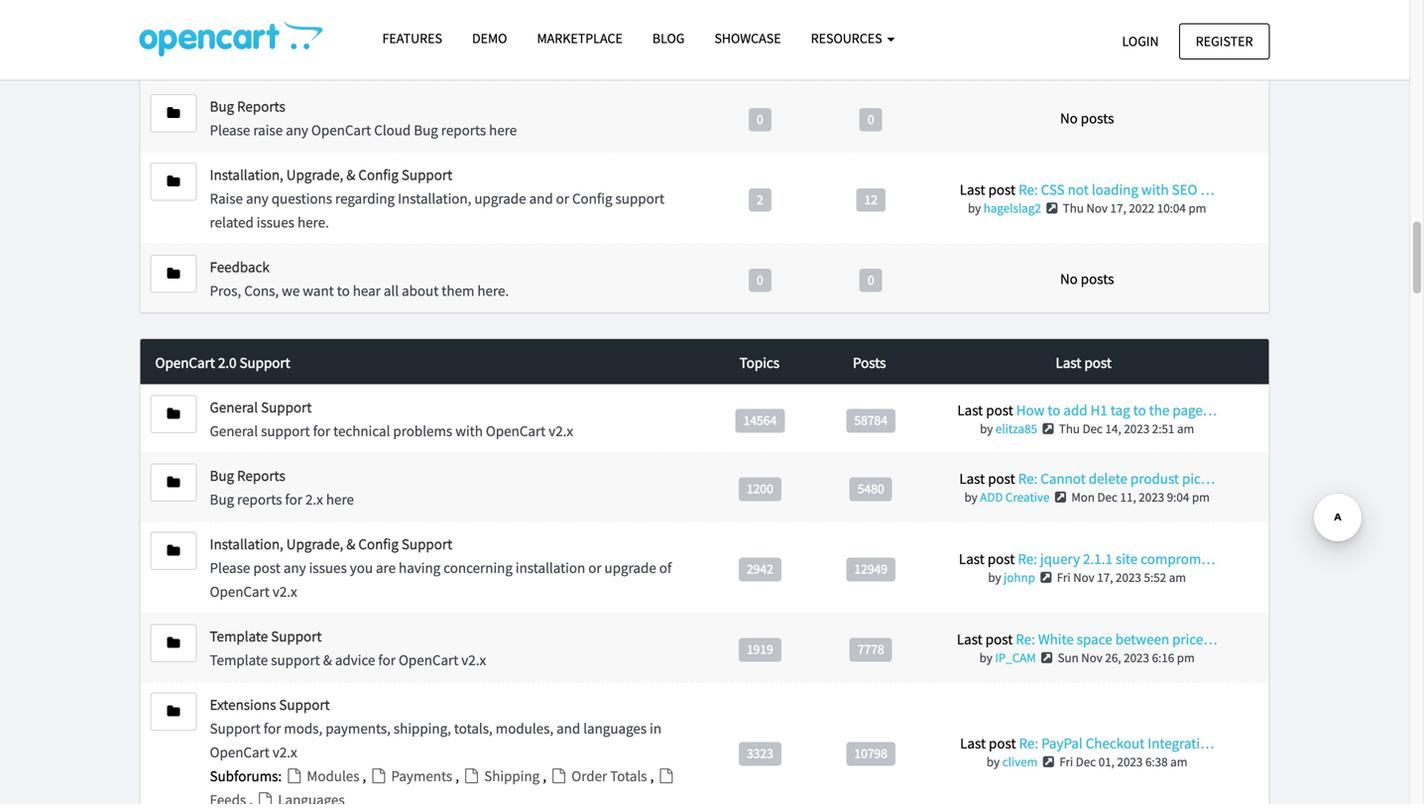 Task type: locate. For each thing, give the bounding box(es) containing it.
support inside installation, upgrade, & config support please post any issues you are having concerning installation or upgrade of opencart v2.x
[[402, 535, 453, 554]]

for right advice
[[378, 651, 396, 670]]

post up by johnp
[[988, 550, 1015, 569]]

1 vertical spatial in
[[650, 719, 662, 738]]

& up you on the bottom
[[346, 535, 356, 554]]

opencart left 2.0 in the left of the page
[[155, 353, 215, 372]]

re: for re: jquery 2.1.1 site comprom…
[[1018, 550, 1038, 569]]

please up template support link on the bottom of the page
[[210, 559, 250, 578]]

last for last post
[[1056, 353, 1082, 372]]

am down integrati… on the bottom of page
[[1171, 754, 1188, 771]]

last for last post how to add h1 tag to the page…
[[958, 401, 983, 420]]

support inside general support general support for technical problems with opencart v2.x
[[261, 422, 310, 441]]

installation, inside installation, upgrade, & config support please post any issues you are having concerning installation or upgrade of opencart v2.x
[[210, 535, 284, 554]]

6:16
[[1152, 650, 1175, 666]]

0 horizontal spatial in
[[650, 719, 662, 738]]

0 vertical spatial fri
[[1074, 51, 1087, 67]]

2 vertical spatial fri
[[1060, 754, 1074, 771]]

2 general from the top
[[210, 52, 258, 71]]

2023 for tag
[[1124, 421, 1150, 437]]

bug reports image down general support image
[[167, 106, 180, 120]]

0 vertical spatial please
[[210, 121, 250, 139]]

general
[[210, 28, 258, 47], [210, 52, 258, 71], [210, 398, 258, 417], [210, 422, 258, 441]]

mods,
[[284, 719, 323, 738]]

posts down thu nov 17, 2022 10:04 pm
[[1081, 269, 1115, 288]]

support inside installation, upgrade, & config support raise any questions regarding installation, upgrade and or config support related issues here.
[[616, 189, 665, 208]]

page…
[[1173, 401, 1217, 420]]

re: inside re: new theme in opencart 2.2 fri feb 24, 2023 11:47 pm
[[1021, 31, 1040, 50]]

about
[[402, 281, 439, 300]]

1 horizontal spatial here
[[489, 121, 517, 139]]

config
[[359, 165, 399, 184], [572, 189, 613, 208], [359, 535, 399, 554]]

1 vertical spatial or
[[589, 559, 602, 578]]

0 vertical spatial no
[[1061, 109, 1078, 127]]

for inside general support general support for opencart cloud
[[315, 52, 332, 71]]

0 vertical spatial reports
[[441, 121, 486, 139]]

1 vertical spatial nov
[[1074, 570, 1095, 586]]

last post re: cannot delete produst pic…
[[960, 469, 1215, 488]]

2 vertical spatial support
[[271, 651, 320, 670]]

fri down paypal
[[1060, 754, 1074, 771]]

& up regarding
[[346, 165, 356, 184]]

file o image right modules
[[369, 769, 388, 784]]

reports for reports
[[237, 466, 285, 485]]

by for last post re: css not loading with seo …
[[968, 200, 981, 216]]

installation, up raise
[[210, 165, 284, 184]]

no for please raise any opencart cloud bug reports here
[[1061, 109, 1078, 127]]

any
[[286, 121, 308, 139], [246, 189, 269, 208], [284, 559, 306, 578]]

opencart right the 'problems'
[[486, 422, 546, 441]]

1 vertical spatial template
[[210, 651, 268, 670]]

& inside installation, upgrade, & config support please post any issues you are having concerning installation or upgrade of opencart v2.x
[[346, 535, 356, 554]]

2 vertical spatial nov
[[1082, 650, 1103, 666]]

3 file o image from the left
[[550, 769, 569, 784]]

them
[[442, 281, 475, 300]]

bug reports link
[[210, 97, 285, 116], [210, 466, 285, 485]]

upgrade, inside installation, upgrade, & config support raise any questions regarding installation, upgrade and or config support related issues here.
[[286, 165, 344, 184]]

dec for checkout
[[1076, 754, 1096, 771]]

general support link for support
[[210, 398, 312, 417]]

0
[[757, 111, 764, 128], [868, 111, 875, 128], [757, 271, 764, 288], [868, 271, 875, 288]]

opencart
[[1132, 31, 1192, 50], [335, 52, 395, 71], [311, 121, 371, 139], [155, 353, 215, 372], [486, 422, 546, 441], [210, 583, 270, 601], [399, 651, 459, 670], [210, 743, 270, 762]]

posts down feb
[[1081, 109, 1115, 127]]

post for last post re: paypal checkout integrati…
[[989, 734, 1016, 753]]

1 vertical spatial support
[[261, 422, 310, 441]]

bug reports image for please raise any opencart cloud bug reports here
[[167, 106, 180, 120]]

file o image inside order totals link
[[550, 769, 569, 784]]

view the latest post image down cannot
[[1053, 491, 1069, 504]]

here inside "bug reports please raise any opencart cloud bug reports here"
[[489, 121, 517, 139]]

view the latest post image down how
[[1040, 423, 1057, 436]]

0 vertical spatial posts
[[1081, 109, 1115, 127]]

re: new theme in opencart 2.2 fri feb 24, 2023 11:47 pm
[[1021, 31, 1213, 67]]

re: for re: cannot delete produst pic…
[[1019, 469, 1038, 488]]

, right totals at the bottom left of page
[[650, 767, 657, 786]]

0 vertical spatial any
[[286, 121, 308, 139]]

1 upgrade, from the top
[[286, 165, 344, 184]]

opencart inside general support general support for technical problems with opencart v2.x
[[486, 422, 546, 441]]

nov down last post re: jquery 2.1.1 site comprom…
[[1074, 570, 1095, 586]]

opencart inside 'template support template support & advice for opencart v2.x'
[[399, 651, 459, 670]]

opencart up 11:47
[[1132, 31, 1192, 50]]

1 horizontal spatial in
[[1117, 31, 1129, 50]]

to
[[337, 281, 350, 300], [1048, 401, 1061, 420], [1134, 401, 1147, 420]]

last for last post re: cannot delete produst pic…
[[960, 469, 985, 488]]

1 vertical spatial posts
[[1081, 269, 1115, 288]]

loading
[[1092, 180, 1139, 199]]

0 down 37
[[868, 111, 875, 128]]

support inside 'template support template support & advice for opencart v2.x'
[[271, 651, 320, 670]]

opencart up template support link on the bottom of the page
[[210, 583, 270, 601]]

posts
[[1081, 109, 1115, 127], [1081, 269, 1115, 288]]

1 vertical spatial here
[[326, 490, 354, 509]]

thu down add on the right
[[1059, 421, 1080, 437]]

0 vertical spatial or
[[556, 189, 569, 208]]

1 vertical spatial any
[[246, 189, 269, 208]]

bug reports image for bug reports for 2.x here
[[167, 476, 180, 490]]

1 reports from the top
[[237, 97, 285, 116]]

2 horizontal spatial file o image
[[550, 769, 569, 784]]

opencart up regarding
[[311, 121, 371, 139]]

johnp link
[[1004, 570, 1036, 586]]

1 general support link from the top
[[210, 28, 312, 47]]

17,
[[1111, 200, 1127, 216], [1098, 570, 1114, 586]]

1 vertical spatial bug reports link
[[210, 466, 285, 485]]

marketplace
[[537, 29, 623, 47]]

view the latest post image down paypal
[[1041, 756, 1057, 769]]

1 vertical spatial here.
[[478, 281, 509, 300]]

1 vertical spatial no
[[1061, 269, 1078, 288]]

1 vertical spatial view the latest post image
[[1041, 756, 1057, 769]]

installation, upgrade, & config support link up questions on the top left
[[210, 165, 453, 184]]

re: up the hagelslag2
[[1019, 180, 1038, 199]]

0 vertical spatial template
[[210, 627, 268, 646]]

post
[[989, 180, 1016, 199], [1085, 353, 1112, 372], [986, 401, 1014, 420], [988, 469, 1016, 488], [988, 550, 1015, 569], [253, 559, 281, 578], [986, 630, 1013, 649], [989, 734, 1016, 753]]

dec for add
[[1083, 421, 1103, 437]]

with right the 'problems'
[[456, 422, 483, 441]]

by elitza85
[[980, 421, 1038, 437]]

0 vertical spatial no posts
[[1061, 109, 1115, 127]]

reports for raise
[[237, 97, 285, 116]]

1 no posts from the top
[[1061, 109, 1115, 127]]

template support image
[[167, 637, 180, 651]]

want
[[303, 281, 334, 300]]

1 please from the top
[[210, 121, 250, 139]]

upgrade, for questions
[[286, 165, 344, 184]]

2 vertical spatial any
[[284, 559, 306, 578]]

installation, for technical
[[210, 535, 284, 554]]

order totals link
[[550, 767, 650, 786]]

0 vertical spatial and
[[529, 189, 553, 208]]

creative
[[1006, 489, 1050, 506]]

showcase
[[715, 29, 781, 47]]

0 vertical spatial in
[[1117, 31, 1129, 50]]

0 vertical spatial reports
[[237, 97, 285, 116]]

2 vertical spatial dec
[[1076, 754, 1096, 771]]

0 vertical spatial upgrade,
[[286, 165, 344, 184]]

0 horizontal spatial upgrade
[[475, 189, 526, 208]]

17, down 2.1.1
[[1098, 570, 1114, 586]]

checkout
[[1086, 734, 1145, 753]]

0 horizontal spatial file o image
[[369, 769, 388, 784]]

for inside 'template support template support & advice for opencart v2.x'
[[378, 651, 396, 670]]

2023 down between
[[1124, 650, 1150, 666]]

pm for re: css not loading with seo …
[[1189, 200, 1207, 216]]

modules,
[[496, 719, 554, 738]]

last post re: css not loading with seo …
[[960, 180, 1215, 199]]

am down comprom…
[[1169, 570, 1187, 586]]

0 vertical spatial nov
[[1087, 200, 1108, 216]]

2 vertical spatial config
[[359, 535, 399, 554]]

last up by elitza85
[[958, 401, 983, 420]]

marketplace link
[[522, 21, 638, 56]]

no for pros, cons, we want to hear all about them here.
[[1061, 269, 1078, 288]]

2 file o image from the left
[[462, 769, 481, 784]]

last down add
[[959, 550, 985, 569]]

last for last post re: white space between price…
[[957, 630, 983, 649]]

2023
[[1131, 51, 1157, 67], [1124, 421, 1150, 437], [1139, 489, 1165, 506], [1116, 570, 1142, 586], [1124, 650, 1150, 666], [1118, 754, 1143, 771]]

site
[[1116, 550, 1138, 569]]

,
[[363, 767, 369, 786], [456, 767, 462, 786], [543, 767, 550, 786], [650, 767, 657, 786]]

installation,
[[210, 165, 284, 184], [398, 189, 472, 208], [210, 535, 284, 554]]

nov down space in the right bottom of the page
[[1082, 650, 1103, 666]]

0 vertical spatial bug reports image
[[167, 106, 180, 120]]

elitza85
[[996, 421, 1038, 437]]

bug reports image
[[167, 106, 180, 120], [167, 476, 180, 490]]

2 vertical spatial &
[[323, 651, 332, 670]]

file o image inside payments link
[[369, 769, 388, 784]]

2023 down login
[[1131, 51, 1157, 67]]

thu for add
[[1059, 421, 1080, 437]]

fri inside re: new theme in opencart 2.2 fri feb 24, 2023 11:47 pm
[[1074, 51, 1087, 67]]

v2.x inside general support general support for technical problems with opencart v2.x
[[549, 422, 574, 441]]

0 vertical spatial cloud
[[398, 52, 435, 71]]

topics
[[740, 353, 780, 372]]

1 vertical spatial fri
[[1057, 570, 1071, 586]]

2.1.1
[[1083, 550, 1113, 569]]

post up by ip_cam
[[986, 630, 1013, 649]]

file o image for order totals
[[550, 769, 569, 784]]

1 vertical spatial cloud
[[374, 121, 411, 139]]

2 general support link from the top
[[210, 398, 312, 417]]

thu dec 14, 2023 2:51 am
[[1059, 421, 1195, 437]]

here. inside feedback pros, cons, we want to hear all about them here.
[[478, 281, 509, 300]]

1 vertical spatial 17,
[[1098, 570, 1114, 586]]

dec for delete
[[1098, 489, 1118, 506]]

2 bug reports image from the top
[[167, 476, 180, 490]]

pic…
[[1183, 469, 1215, 488]]

am down page…
[[1178, 421, 1195, 437]]

cloud
[[398, 52, 435, 71], [374, 121, 411, 139]]

opencart up shipping,
[[399, 651, 459, 670]]

upgrade inside installation, upgrade, & config support raise any questions regarding installation, upgrade and or config support related issues here.
[[475, 189, 526, 208]]

last up by hagelslag2
[[960, 180, 986, 199]]

re: jquery 2.1.1 site comprom… link
[[1018, 550, 1216, 569]]

0 vertical spatial issues
[[257, 213, 295, 232]]

template
[[210, 627, 268, 646], [210, 651, 268, 670]]

opencart down features
[[335, 52, 395, 71]]

58784
[[855, 412, 888, 429]]

1 horizontal spatial here.
[[478, 281, 509, 300]]

am
[[1178, 421, 1195, 437], [1169, 570, 1187, 586], [1171, 754, 1188, 771]]

bug
[[210, 97, 234, 116], [414, 121, 438, 139], [210, 466, 234, 485], [210, 490, 234, 509]]

support for template support template support & advice for opencart v2.x
[[271, 651, 320, 670]]

2023 for comprom…
[[1116, 570, 1142, 586]]

2023 down produst
[[1139, 489, 1165, 506]]

last for last post re: jquery 2.1.1 site comprom…
[[959, 550, 985, 569]]

how
[[1017, 401, 1045, 420]]

0 vertical spatial config
[[359, 165, 399, 184]]

issues left you on the bottom
[[309, 559, 347, 578]]

& left advice
[[323, 651, 332, 670]]

0 vertical spatial installation,
[[210, 165, 284, 184]]

1 , from the left
[[363, 767, 369, 786]]

posts
[[853, 353, 886, 372]]

0 horizontal spatial and
[[529, 189, 553, 208]]

cloud inside "bug reports please raise any opencart cloud bug reports here"
[[374, 121, 411, 139]]

for inside bug reports bug reports for 2.x here
[[285, 490, 303, 509]]

6:38
[[1146, 754, 1168, 771]]

last post
[[1056, 353, 1112, 372]]

no up not
[[1061, 109, 1078, 127]]

for up "bug reports please raise any opencart cloud bug reports here"
[[315, 52, 332, 71]]

by left clivem link at right bottom
[[987, 754, 1000, 771]]

pm down 2.2
[[1191, 51, 1208, 67]]

h1
[[1091, 401, 1108, 420]]

by for last post re: cannot delete produst pic…
[[965, 489, 978, 506]]

view the latest post image
[[1038, 572, 1055, 585], [1041, 756, 1057, 769]]

1 vertical spatial upgrade
[[605, 559, 657, 578]]

config inside installation, upgrade, & config support please post any issues you are having concerning installation or upgrade of opencart v2.x
[[359, 535, 399, 554]]

1 vertical spatial reports
[[237, 466, 285, 485]]

reports inside "bug reports please raise any opencart cloud bug reports here"
[[237, 97, 285, 116]]

0 vertical spatial 17,
[[1111, 200, 1127, 216]]

0 vertical spatial here.
[[298, 213, 329, 232]]

2 no from the top
[[1061, 269, 1078, 288]]

config for general support general support for technical problems with opencart v2.x
[[359, 535, 399, 554]]

reports left 2.x
[[237, 490, 282, 509]]

feedback image
[[167, 267, 180, 281]]

advice
[[335, 651, 375, 670]]

2.2
[[1195, 31, 1213, 50]]

1 vertical spatial no posts
[[1061, 269, 1115, 288]]

reports inside "bug reports please raise any opencart cloud bug reports here"
[[441, 121, 486, 139]]

resources
[[811, 29, 885, 47]]

2 template from the top
[[210, 651, 268, 670]]

1 vertical spatial config
[[572, 189, 613, 208]]

1 vertical spatial and
[[557, 719, 581, 738]]

opencart inside installation, upgrade, & config support please post any issues you are having concerning installation or upgrade of opencart v2.x
[[210, 583, 270, 601]]

opencart inside extensions support support for mods, payments, shipping, totals, modules, and languages in opencart v2.x
[[210, 743, 270, 762]]

by left the hagelslag2
[[968, 200, 981, 216]]

post for last post
[[1085, 353, 1112, 372]]

register
[[1196, 32, 1254, 50]]

and
[[529, 189, 553, 208], [557, 719, 581, 738]]

reports up installation, upgrade, & config support raise any questions regarding installation, upgrade and or config support related issues here.
[[441, 121, 486, 139]]

1 horizontal spatial upgrade
[[605, 559, 657, 578]]

2 please from the top
[[210, 559, 250, 578]]

for
[[315, 52, 332, 71], [313, 422, 331, 441], [285, 490, 303, 509], [378, 651, 396, 670], [264, 719, 281, 738]]

dec
[[1083, 421, 1103, 437], [1098, 489, 1118, 506], [1076, 754, 1096, 771]]

2 bug reports link from the top
[[210, 466, 285, 485]]

installation, for opencart
[[210, 165, 284, 184]]

1 installation, upgrade, & config support link from the top
[[210, 165, 453, 184]]

upgrade, for any
[[286, 535, 344, 554]]

0 vertical spatial view the latest post image
[[1038, 572, 1055, 585]]

2 reports from the top
[[237, 466, 285, 485]]

post up by add creative
[[988, 469, 1016, 488]]

and inside installation, upgrade, & config support raise any questions regarding installation, upgrade and or config support related issues here.
[[529, 189, 553, 208]]

pm for re: cannot delete produst pic…
[[1192, 489, 1210, 506]]

re: up ip_cam link
[[1016, 630, 1036, 649]]

installation, down bug reports bug reports for 2.x here
[[210, 535, 284, 554]]

2022
[[1129, 200, 1155, 216]]

& inside installation, upgrade, & config support raise any questions regarding installation, upgrade and or config support related issues here.
[[346, 165, 356, 184]]

1 posts from the top
[[1081, 109, 1115, 127]]

fri left feb
[[1074, 51, 1087, 67]]

dec down last post how to add h1 tag to the page…
[[1083, 421, 1103, 437]]

post up by clivem
[[989, 734, 1016, 753]]

for inside general support general support for technical problems with opencart v2.x
[[313, 422, 331, 441]]

bug reports link for reports
[[210, 466, 285, 485]]

1 horizontal spatial or
[[589, 559, 602, 578]]

1 horizontal spatial reports
[[441, 121, 486, 139]]

0 vertical spatial general support link
[[210, 28, 312, 47]]

feedback
[[210, 257, 270, 276]]

here inside bug reports bug reports for 2.x here
[[326, 490, 354, 509]]

10:04
[[1158, 200, 1186, 216]]

modules link
[[285, 767, 363, 786]]

1 vertical spatial thu
[[1059, 421, 1080, 437]]

0 vertical spatial installation, upgrade, & config support link
[[210, 165, 453, 184]]

17, for loading
[[1111, 200, 1127, 216]]

v2.x
[[549, 422, 574, 441], [273, 583, 297, 601], [462, 651, 486, 670], [273, 743, 297, 762]]

file o image
[[369, 769, 388, 784], [462, 769, 481, 784], [550, 769, 569, 784]]

by johnp
[[988, 570, 1036, 586]]

features link
[[368, 21, 457, 56]]

1 vertical spatial am
[[1169, 570, 1187, 586]]

thu down not
[[1063, 200, 1084, 216]]

by
[[968, 200, 981, 216], [980, 421, 993, 437], [965, 489, 978, 506], [988, 570, 1002, 586], [980, 650, 993, 666], [987, 754, 1000, 771]]

file o image inside shipping link
[[462, 769, 481, 784]]

opencart 2.0 support link
[[155, 351, 705, 375]]

1 vertical spatial upgrade,
[[286, 535, 344, 554]]

here right 2.x
[[326, 490, 354, 509]]

last up by ip_cam
[[957, 630, 983, 649]]

1 vertical spatial issues
[[309, 559, 347, 578]]

cloud up regarding
[[374, 121, 411, 139]]

1 vertical spatial with
[[456, 422, 483, 441]]

2023 right 14,
[[1124, 421, 1150, 437]]

view the latest post image down css
[[1044, 202, 1061, 215]]

no posts up last post
[[1061, 269, 1115, 288]]

by left ip_cam
[[980, 650, 993, 666]]

template right template support image
[[210, 627, 268, 646]]

view the latest post image down "white" at the bottom of page
[[1039, 652, 1056, 665]]

for left 2.x
[[285, 490, 303, 509]]

1 bug reports image from the top
[[167, 106, 180, 120]]

17, for site
[[1098, 570, 1114, 586]]

0 horizontal spatial here
[[326, 490, 354, 509]]

2 posts from the top
[[1081, 269, 1115, 288]]

post up template support link on the bottom of the page
[[253, 559, 281, 578]]

24,
[[1112, 51, 1128, 67]]

0 horizontal spatial reports
[[237, 490, 282, 509]]

cloud down features
[[398, 52, 435, 71]]

upgrade, inside installation, upgrade, & config support please post any issues you are having concerning installation or upgrade of opencart v2.x
[[286, 535, 344, 554]]

1 vertical spatial bug reports image
[[167, 476, 180, 490]]

to left hear
[[337, 281, 350, 300]]

to right tag
[[1134, 401, 1147, 420]]

1 file o image from the left
[[369, 769, 388, 784]]

reports inside bug reports bug reports for 2.x here
[[237, 466, 285, 485]]

2 no posts from the top
[[1061, 269, 1115, 288]]

shipping link
[[462, 767, 543, 786]]

issues down questions on the top left
[[257, 213, 295, 232]]

, down payments,
[[363, 767, 369, 786]]

1 vertical spatial general support link
[[210, 398, 312, 417]]

0 vertical spatial upgrade
[[475, 189, 526, 208]]

1 vertical spatial installation, upgrade, & config support link
[[210, 535, 453, 554]]

1 bug reports link from the top
[[210, 97, 285, 116]]

re: for re: paypal checkout integrati…
[[1019, 734, 1039, 753]]

cloud for for
[[398, 52, 435, 71]]

2 horizontal spatial to
[[1134, 401, 1147, 420]]

0 vertical spatial bug reports link
[[210, 97, 285, 116]]

2 upgrade, from the top
[[286, 535, 344, 554]]

subforums:
[[210, 767, 282, 786]]

installation, upgrade, & config support image
[[167, 544, 180, 558]]

dec down the 'delete'
[[1098, 489, 1118, 506]]

view the latest post image for cannot
[[1053, 491, 1069, 504]]

nov
[[1087, 200, 1108, 216], [1074, 570, 1095, 586], [1082, 650, 1103, 666]]

1 vertical spatial reports
[[237, 490, 282, 509]]

1 horizontal spatial file o image
[[462, 769, 481, 784]]

re: up the clivem
[[1019, 734, 1039, 753]]

all
[[384, 281, 399, 300]]

1 horizontal spatial issues
[[309, 559, 347, 578]]

and inside extensions support support for mods, payments, shipping, totals, modules, and languages in opencart v2.x
[[557, 719, 581, 738]]

elitza85 link
[[996, 421, 1038, 437]]

1 vertical spatial dec
[[1098, 489, 1118, 506]]

last up add on the right
[[1056, 353, 1082, 372]]

to left add on the right
[[1048, 401, 1061, 420]]

cloud inside general support general support for opencart cloud
[[398, 52, 435, 71]]

re: left new
[[1021, 31, 1040, 50]]

0 vertical spatial am
[[1178, 421, 1195, 437]]

0 vertical spatial support
[[616, 189, 665, 208]]

installation, right regarding
[[398, 189, 472, 208]]

v2.x inside installation, upgrade, & config support please post any issues you are having concerning installation or upgrade of opencart v2.x
[[273, 583, 297, 601]]

by left johnp link
[[988, 570, 1002, 586]]

3 general from the top
[[210, 398, 258, 417]]

0 vertical spatial with
[[1142, 180, 1169, 199]]

or inside installation, upgrade, & config support raise any questions regarding installation, upgrade and or config support related issues here.
[[556, 189, 569, 208]]

view the latest post image for css
[[1044, 202, 1061, 215]]

upgrade, down 2.x
[[286, 535, 344, 554]]

0 vertical spatial thu
[[1063, 200, 1084, 216]]

with inside general support general support for technical problems with opencart v2.x
[[456, 422, 483, 441]]

in right languages
[[650, 719, 662, 738]]

pm inside re: new theme in opencart 2.2 fri feb 24, 2023 11:47 pm
[[1191, 51, 1208, 67]]

reports
[[441, 121, 486, 139], [237, 490, 282, 509]]

here
[[489, 121, 517, 139], [326, 490, 354, 509]]

by left add
[[965, 489, 978, 506]]

thu
[[1063, 200, 1084, 216], [1059, 421, 1080, 437]]

0 horizontal spatial or
[[556, 189, 569, 208]]

for down extensions support link
[[264, 719, 281, 738]]

you
[[350, 559, 373, 578]]

view the latest post image
[[1044, 202, 1061, 215], [1040, 423, 1057, 436], [1053, 491, 1069, 504], [1039, 652, 1056, 665]]

general support link right general support image
[[210, 28, 312, 47]]

support
[[261, 28, 312, 47], [261, 52, 312, 71], [402, 165, 453, 184], [240, 353, 290, 372], [261, 398, 312, 417], [402, 535, 453, 554], [271, 627, 322, 646], [279, 696, 330, 715], [210, 719, 261, 738]]

with up 2022
[[1142, 180, 1169, 199]]

2 vertical spatial am
[[1171, 754, 1188, 771]]

file o image for shipping
[[462, 769, 481, 784]]

for inside extensions support support for mods, payments, shipping, totals, modules, and languages in opencart v2.x
[[264, 719, 281, 738]]

no up last post
[[1061, 269, 1078, 288]]

in up '24,'
[[1117, 31, 1129, 50]]

payments,
[[326, 719, 391, 738]]

dec down last post re: paypal checkout integrati… at the bottom of the page
[[1076, 754, 1096, 771]]

2023 down site
[[1116, 570, 1142, 586]]

1 vertical spatial &
[[346, 535, 356, 554]]

1 horizontal spatial and
[[557, 719, 581, 738]]

opencart up subforums:
[[210, 743, 270, 762]]

0 vertical spatial here
[[489, 121, 517, 139]]

template down template support link on the bottom of the page
[[210, 651, 268, 670]]

0 horizontal spatial issues
[[257, 213, 295, 232]]

0 horizontal spatial to
[[337, 281, 350, 300]]

installation, upgrade, & config support link for regarding
[[210, 165, 453, 184]]

0 horizontal spatial here.
[[298, 213, 329, 232]]

upgrade, up questions on the top left
[[286, 165, 344, 184]]

order totals
[[569, 767, 650, 786]]

for left technical
[[313, 422, 331, 441]]

1 horizontal spatial with
[[1142, 180, 1169, 199]]

5:52
[[1144, 570, 1167, 586]]

post for last post re: cannot delete produst pic…
[[988, 469, 1016, 488]]

1 no from the top
[[1061, 109, 1078, 127]]

0 vertical spatial dec
[[1083, 421, 1103, 437]]

nov for space
[[1082, 650, 1103, 666]]

re: up "johnp"
[[1018, 550, 1038, 569]]

totals
[[610, 767, 647, 786]]

0 horizontal spatial with
[[456, 422, 483, 441]]

1 vertical spatial please
[[210, 559, 250, 578]]

regarding
[[335, 189, 395, 208]]

nov down last post re: css not loading with seo …
[[1087, 200, 1108, 216]]

last left paypal
[[960, 734, 986, 753]]

last for last post re: css not loading with seo …
[[960, 180, 986, 199]]

add
[[1064, 401, 1088, 420]]

general support link down 2.0 in the left of the page
[[210, 398, 312, 417]]

shipping,
[[394, 719, 451, 738]]

extensions support image
[[167, 705, 180, 719]]

pm down …
[[1189, 200, 1207, 216]]

0 vertical spatial &
[[346, 165, 356, 184]]

2 vertical spatial installation,
[[210, 535, 284, 554]]

2 installation, upgrade, & config support link from the top
[[210, 535, 453, 554]]



Task type: describe. For each thing, give the bounding box(es) containing it.
bug reports please raise any opencart cloud bug reports here
[[210, 97, 517, 139]]

post for last post how to add h1 tag to the page…
[[986, 401, 1014, 420]]

by add creative
[[965, 489, 1050, 506]]

1 vertical spatial installation,
[[398, 189, 472, 208]]

support inside general support general support for technical problems with opencart v2.x
[[261, 398, 312, 417]]

for for technical
[[313, 422, 331, 441]]

issues inside installation, upgrade, & config support raise any questions regarding installation, upgrade and or config support related issues here.
[[257, 213, 295, 232]]

by for last post re: jquery 2.1.1 site comprom…
[[988, 570, 1002, 586]]

2023 for pic…
[[1139, 489, 1165, 506]]

& for issues
[[346, 535, 356, 554]]

of
[[659, 559, 672, 578]]

hagelslag2
[[984, 200, 1042, 216]]

raise
[[253, 121, 283, 139]]

login link
[[1106, 23, 1176, 59]]

view the latest post image for jquery
[[1038, 572, 1055, 585]]

general support general support for opencart cloud
[[210, 28, 435, 71]]

re: for re: css not loading with seo …
[[1019, 180, 1038, 199]]

last post how to add h1 tag to the page…
[[958, 401, 1217, 420]]

re: cannot delete produst pic… link
[[1019, 469, 1215, 488]]

re: for re: white space between price…
[[1016, 630, 1036, 649]]

file o image
[[285, 769, 304, 784]]

no posts for pros, cons, we want to hear all about them here.
[[1061, 269, 1115, 288]]

re: paypal checkout integrati… link
[[1019, 734, 1215, 753]]

nov for not
[[1087, 200, 1108, 216]]

demo link
[[457, 21, 522, 56]]

general support link for support
[[210, 28, 312, 47]]

11,
[[1121, 489, 1137, 506]]

last post re: paypal checkout integrati…
[[960, 734, 1215, 753]]

here. inside installation, upgrade, & config support raise any questions regarding installation, upgrade and or config support related issues here.
[[298, 213, 329, 232]]

languages
[[584, 719, 647, 738]]

view the latest post image for white
[[1039, 652, 1056, 665]]

am for how to add h1 tag to the page…
[[1178, 421, 1195, 437]]

by clivem
[[987, 754, 1038, 771]]

the
[[1150, 401, 1170, 420]]

5480
[[858, 480, 885, 497]]

login
[[1123, 32, 1159, 50]]

for for 2.x
[[285, 490, 303, 509]]

in inside extensions support support for mods, payments, shipping, totals, modules, and languages in opencart v2.x
[[650, 719, 662, 738]]

register link
[[1179, 23, 1270, 59]]

to inside feedback pros, cons, we want to hear all about them here.
[[337, 281, 350, 300]]

reports inside bug reports bug reports for 2.x here
[[237, 490, 282, 509]]

no posts for please raise any opencart cloud bug reports here
[[1061, 109, 1115, 127]]

opencart 2.0 support
[[155, 353, 290, 372]]

any inside "bug reports please raise any opencart cloud bug reports here"
[[286, 121, 308, 139]]

clivem link
[[1003, 754, 1038, 771]]

any inside installation, upgrade, & config support raise any questions regarding installation, upgrade and or config support related issues here.
[[246, 189, 269, 208]]

for for opencart
[[315, 52, 332, 71]]

opencart inside general support general support for opencart cloud
[[335, 52, 395, 71]]

12949
[[855, 561, 888, 578]]

installation, upgrade, & config support link for issues
[[210, 535, 453, 554]]

order
[[572, 767, 607, 786]]

file o image for payments
[[369, 769, 388, 784]]

totals,
[[454, 719, 493, 738]]

1 template from the top
[[210, 627, 268, 646]]

by hagelslag2
[[968, 200, 1042, 216]]

posts for please raise any opencart cloud bug reports here
[[1081, 109, 1115, 127]]

post for last post re: white space between price…
[[986, 630, 1013, 649]]

extensions support support for mods, payments, shipping, totals, modules, and languages in opencart v2.x
[[210, 696, 662, 762]]

are
[[376, 559, 396, 578]]

am for re: jquery 2.1.1 site comprom…
[[1169, 570, 1187, 586]]

problems
[[393, 422, 453, 441]]

how to add h1 tag to the page… link
[[1017, 401, 1217, 420]]

cannot
[[1041, 469, 1086, 488]]

2.0
[[218, 353, 237, 372]]

0 down 12
[[868, 271, 875, 288]]

posts for pros, cons, we want to hear all about them here.
[[1081, 269, 1115, 288]]

nov for 2.1.1
[[1074, 570, 1095, 586]]

0 down 2
[[757, 271, 764, 288]]

mon
[[1072, 489, 1095, 506]]

view the latest post image for to
[[1040, 423, 1057, 436]]

resources link
[[796, 21, 910, 56]]

installation
[[516, 559, 586, 578]]

last post re: white space between price…
[[957, 630, 1218, 649]]

no unread posts image
[[256, 793, 275, 805]]

or inside installation, upgrade, & config support please post any issues you are having concerning installation or upgrade of opencart v2.x
[[589, 559, 602, 578]]

opencart inside "bug reports please raise any opencart cloud bug reports here"
[[311, 121, 371, 139]]

installation, upgrade, & config support please post any issues you are having concerning installation or upgrade of opencart v2.x
[[210, 535, 672, 601]]

view the latest post image for paypal
[[1041, 756, 1057, 769]]

post for last post re: jquery 2.1.1 site comprom…
[[988, 550, 1015, 569]]

demo
[[472, 29, 507, 47]]

jquery
[[1041, 550, 1081, 569]]

9:04
[[1167, 489, 1190, 506]]

template support link
[[210, 627, 322, 646]]

upgrade inside installation, upgrade, & config support please post any issues you are having concerning installation or upgrade of opencart v2.x
[[605, 559, 657, 578]]

feedback pros, cons, we want to hear all about them here.
[[210, 257, 509, 300]]

…
[[1201, 180, 1215, 199]]

14564
[[744, 412, 777, 429]]

0 down '10'
[[757, 111, 764, 128]]

support inside installation, upgrade, & config support raise any questions regarding installation, upgrade and or config support related issues here.
[[402, 165, 453, 184]]

opencart inside re: new theme in opencart 2.2 fri feb 24, 2023 11:47 pm
[[1132, 31, 1192, 50]]

last post re: jquery 2.1.1 site comprom…
[[959, 550, 1216, 569]]

add creative link
[[980, 489, 1050, 506]]

extensions support link
[[210, 696, 330, 715]]

2023 down re: paypal checkout integrati… link
[[1118, 754, 1143, 771]]

support for general support general support for technical problems with opencart v2.x
[[261, 422, 310, 441]]

4 general from the top
[[210, 422, 258, 441]]

support inside 'template support template support & advice for opencart v2.x'
[[271, 627, 322, 646]]

config for general support general support for opencart cloud
[[359, 165, 399, 184]]

last for last post re: paypal checkout integrati…
[[960, 734, 986, 753]]

theme
[[1074, 31, 1114, 50]]

we
[[282, 281, 300, 300]]

integrati…
[[1148, 734, 1215, 753]]

extensions
[[210, 696, 276, 715]]

2:51
[[1153, 421, 1175, 437]]

installation, upgrade, & config support image
[[167, 175, 180, 188]]

please inside "bug reports please raise any opencart cloud bug reports here"
[[210, 121, 250, 139]]

pm for re: white space between price…
[[1177, 650, 1195, 666]]

& inside 'template support template support & advice for opencart v2.x'
[[323, 651, 332, 670]]

pros,
[[210, 281, 241, 300]]

by for last post re: white space between price…
[[980, 650, 993, 666]]

thu for not
[[1063, 200, 1084, 216]]

2.x
[[306, 490, 323, 509]]

issues inside installation, upgrade, & config support please post any issues you are having concerning installation or upgrade of opencart v2.x
[[309, 559, 347, 578]]

post for last post re: css not loading with seo …
[[989, 180, 1016, 199]]

raise
[[210, 189, 243, 208]]

cloud for any
[[374, 121, 411, 139]]

showcase link
[[700, 21, 796, 56]]

2942
[[747, 561, 774, 578]]

re: white space between price… link
[[1016, 630, 1218, 649]]

bug reports bug reports for 2.x here
[[210, 466, 354, 509]]

related
[[210, 213, 254, 232]]

hagelslag2 link
[[984, 200, 1042, 216]]

blog
[[653, 29, 685, 47]]

css
[[1041, 180, 1065, 199]]

add
[[980, 489, 1003, 506]]

2023 inside re: new theme in opencart 2.2 fri feb 24, 2023 11:47 pm
[[1131, 51, 1157, 67]]

tag
[[1111, 401, 1131, 420]]

questions
[[272, 189, 332, 208]]

sun
[[1058, 650, 1079, 666]]

10798
[[855, 745, 888, 762]]

features
[[382, 29, 442, 47]]

re: new theme in opencart 2.2 link
[[1021, 31, 1213, 50]]

post inside installation, upgrade, & config support please post any issues you are having concerning installation or upgrade of opencart v2.x
[[253, 559, 281, 578]]

new
[[1043, 31, 1071, 50]]

mon dec 11, 2023 9:04 pm
[[1072, 489, 1210, 506]]

general support image
[[167, 38, 180, 52]]

fri for jquery
[[1057, 570, 1071, 586]]

v2.x inside extensions support support for mods, payments, shipping, totals, modules, and languages in opencart v2.x
[[273, 743, 297, 762]]

2023 for price…
[[1124, 650, 1150, 666]]

any inside installation, upgrade, & config support please post any issues you are having concerning installation or upgrade of opencart v2.x
[[284, 559, 306, 578]]

2 , from the left
[[456, 767, 462, 786]]

ip_cam link
[[996, 650, 1036, 666]]

by for last post how to add h1 tag to the page…
[[980, 421, 993, 437]]

11:47
[[1159, 51, 1188, 67]]

1 horizontal spatial to
[[1048, 401, 1061, 420]]

1 general from the top
[[210, 28, 258, 47]]

7778
[[858, 641, 885, 658]]

general support image
[[167, 407, 180, 421]]

by for last post re: paypal checkout integrati…
[[987, 754, 1000, 771]]

hear
[[353, 281, 381, 300]]

no unread posts image
[[657, 769, 676, 784]]

installation, upgrade, & config support raise any questions regarding installation, upgrade and or config support related issues here.
[[210, 165, 665, 232]]

v2.x inside 'template support template support & advice for opencart v2.x'
[[462, 651, 486, 670]]

4 , from the left
[[650, 767, 657, 786]]

12
[[865, 191, 878, 208]]

fri for paypal
[[1060, 754, 1074, 771]]

bug reports link for raise
[[210, 97, 285, 116]]

please inside installation, upgrade, & config support please post any issues you are having concerning installation or upgrade of opencart v2.x
[[210, 559, 250, 578]]

3 , from the left
[[543, 767, 550, 786]]

in inside re: new theme in opencart 2.2 fri feb 24, 2023 11:47 pm
[[1117, 31, 1129, 50]]

am for re: paypal checkout integrati…
[[1171, 754, 1188, 771]]

& for regarding
[[346, 165, 356, 184]]



Task type: vqa. For each thing, say whether or not it's contained in the screenshot.
Community
no



